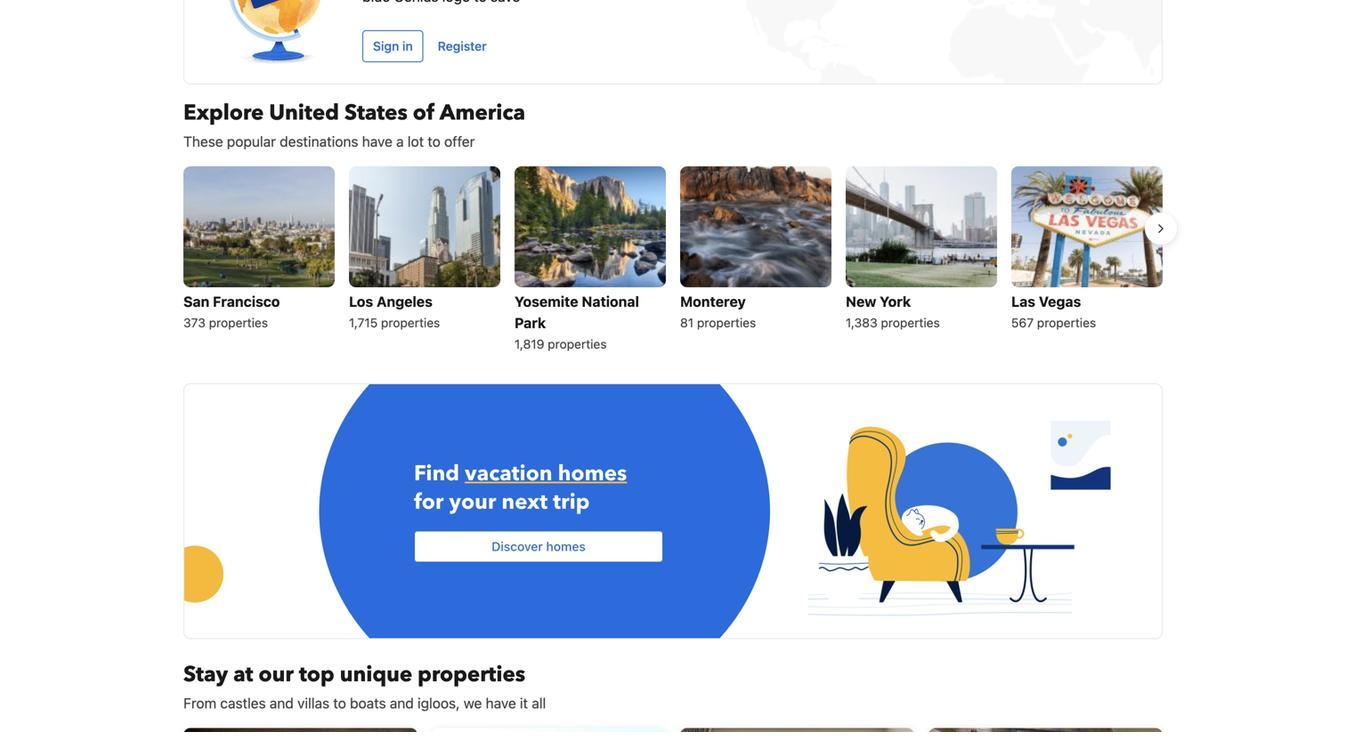 Task type: describe. For each thing, give the bounding box(es) containing it.
these
[[183, 133, 223, 150]]

san
[[183, 293, 209, 310]]

sign
[[373, 39, 399, 53]]

properties inside 'los angeles 1,715 properties'
[[381, 316, 440, 330]]

francisco
[[213, 293, 280, 310]]

offer
[[444, 133, 475, 150]]

national
[[582, 293, 639, 310]]

at
[[233, 661, 253, 690]]

find
[[414, 460, 460, 489]]

register
[[438, 39, 487, 53]]

discover homes
[[492, 540, 586, 555]]

to inside stay at our top unique properties from castles and villas to boats and igloos, we have it all
[[333, 695, 346, 712]]

park
[[515, 315, 546, 332]]

san francisco 373 properties
[[183, 293, 280, 330]]

properties inside stay at our top unique properties from castles and villas to boats and igloos, we have it all
[[418, 661, 525, 690]]

united
[[269, 98, 339, 128]]

popular
[[227, 133, 276, 150]]

567
[[1012, 316, 1034, 330]]

properties inside las vegas 567 properties
[[1037, 316, 1096, 330]]

vegas
[[1039, 293, 1081, 310]]

states
[[345, 98, 408, 128]]

boats
[[350, 695, 386, 712]]

angeles
[[377, 293, 433, 310]]

properties inside new york 1,383 properties
[[881, 316, 940, 330]]

explore united states of america these popular destinations have a lot to offer
[[183, 98, 525, 150]]

find vacation homes for your next trip
[[414, 460, 627, 518]]

373
[[183, 316, 206, 330]]

york
[[880, 293, 911, 310]]

los
[[349, 293, 373, 310]]

1,383
[[846, 316, 878, 330]]

to inside explore united states of america these popular destinations have a lot to offer
[[428, 133, 441, 150]]

your
[[449, 488, 496, 518]]

america
[[440, 98, 525, 128]]

properties inside monterey 81 properties
[[697, 316, 756, 330]]

have inside stay at our top unique properties from castles and villas to boats and igloos, we have it all
[[486, 695, 516, 712]]

castles
[[220, 695, 266, 712]]

from
[[183, 695, 217, 712]]

1 vertical spatial homes
[[546, 540, 586, 555]]

properties inside "san francisco 373 properties"
[[209, 316, 268, 330]]

1 and from the left
[[270, 695, 294, 712]]

stay
[[183, 661, 228, 690]]



Task type: locate. For each thing, give the bounding box(es) containing it.
los angeles 1,715 properties
[[349, 293, 440, 330]]

0 horizontal spatial and
[[270, 695, 294, 712]]

it
[[520, 695, 528, 712]]

properties inside yosemite national park 1,819 properties
[[548, 337, 607, 352]]

1,819
[[515, 337, 544, 352]]

region
[[169, 159, 1177, 362]]

homes inside find vacation homes for your next trip
[[558, 460, 627, 489]]

explore
[[183, 98, 264, 128]]

and down our
[[270, 695, 294, 712]]

0 vertical spatial homes
[[558, 460, 627, 489]]

homes down trip
[[546, 540, 586, 555]]

unique
[[340, 661, 412, 690]]

new
[[846, 293, 877, 310]]

0 horizontal spatial have
[[362, 133, 393, 150]]

to right lot
[[428, 133, 441, 150]]

vacation
[[465, 460, 553, 489]]

properties down monterey
[[697, 316, 756, 330]]

0 vertical spatial have
[[362, 133, 393, 150]]

have left it
[[486, 695, 516, 712]]

to
[[428, 133, 441, 150], [333, 695, 346, 712]]

las vegas 567 properties
[[1012, 293, 1096, 330]]

1 horizontal spatial and
[[390, 695, 414, 712]]

yosemite national park 1,819 properties
[[515, 293, 639, 352]]

register link
[[431, 30, 494, 62]]

0 horizontal spatial to
[[333, 695, 346, 712]]

1,715
[[349, 316, 378, 330]]

properties down vegas
[[1037, 316, 1096, 330]]

a
[[396, 133, 404, 150]]

new york 1,383 properties
[[846, 293, 940, 330]]

have
[[362, 133, 393, 150], [486, 695, 516, 712]]

properties down york
[[881, 316, 940, 330]]

and right boats at the left bottom of page
[[390, 695, 414, 712]]

destinations
[[280, 133, 358, 150]]

1 horizontal spatial to
[[428, 133, 441, 150]]

and
[[270, 695, 294, 712], [390, 695, 414, 712]]

sign in
[[373, 39, 413, 53]]

our
[[259, 661, 294, 690]]

1 vertical spatial have
[[486, 695, 516, 712]]

for
[[414, 488, 444, 518]]

in
[[402, 39, 413, 53]]

region containing san francisco
[[169, 159, 1177, 362]]

2 and from the left
[[390, 695, 414, 712]]

81
[[680, 316, 694, 330]]

stay at our top unique properties from castles and villas to boats and igloos, we have it all
[[183, 661, 546, 712]]

next
[[502, 488, 548, 518]]

have left a
[[362, 133, 393, 150]]

top
[[299, 661, 335, 690]]

discover
[[492, 540, 543, 555]]

sign in link
[[362, 30, 424, 62]]

las
[[1012, 293, 1036, 310]]

properties down francisco
[[209, 316, 268, 330]]

all
[[532, 695, 546, 712]]

have inside explore united states of america these popular destinations have a lot to offer
[[362, 133, 393, 150]]

we
[[464, 695, 482, 712]]

homes
[[558, 460, 627, 489], [546, 540, 586, 555]]

of
[[413, 98, 435, 128]]

villas
[[297, 695, 330, 712]]

1 vertical spatial to
[[333, 695, 346, 712]]

trip
[[553, 488, 590, 518]]

lot
[[408, 133, 424, 150]]

monterey
[[680, 293, 746, 310]]

properties down angeles
[[381, 316, 440, 330]]

to right villas
[[333, 695, 346, 712]]

monterey 81 properties
[[680, 293, 756, 330]]

properties up we
[[418, 661, 525, 690]]

1 horizontal spatial have
[[486, 695, 516, 712]]

igloos,
[[418, 695, 460, 712]]

properties
[[209, 316, 268, 330], [381, 316, 440, 330], [697, 316, 756, 330], [881, 316, 940, 330], [1037, 316, 1096, 330], [548, 337, 607, 352], [418, 661, 525, 690]]

0 vertical spatial to
[[428, 133, 441, 150]]

yosemite
[[515, 293, 578, 310]]

properties right the 1,819
[[548, 337, 607, 352]]

homes right the 'next'
[[558, 460, 627, 489]]



Task type: vqa. For each thing, say whether or not it's contained in the screenshot.
Show more on the right
no



